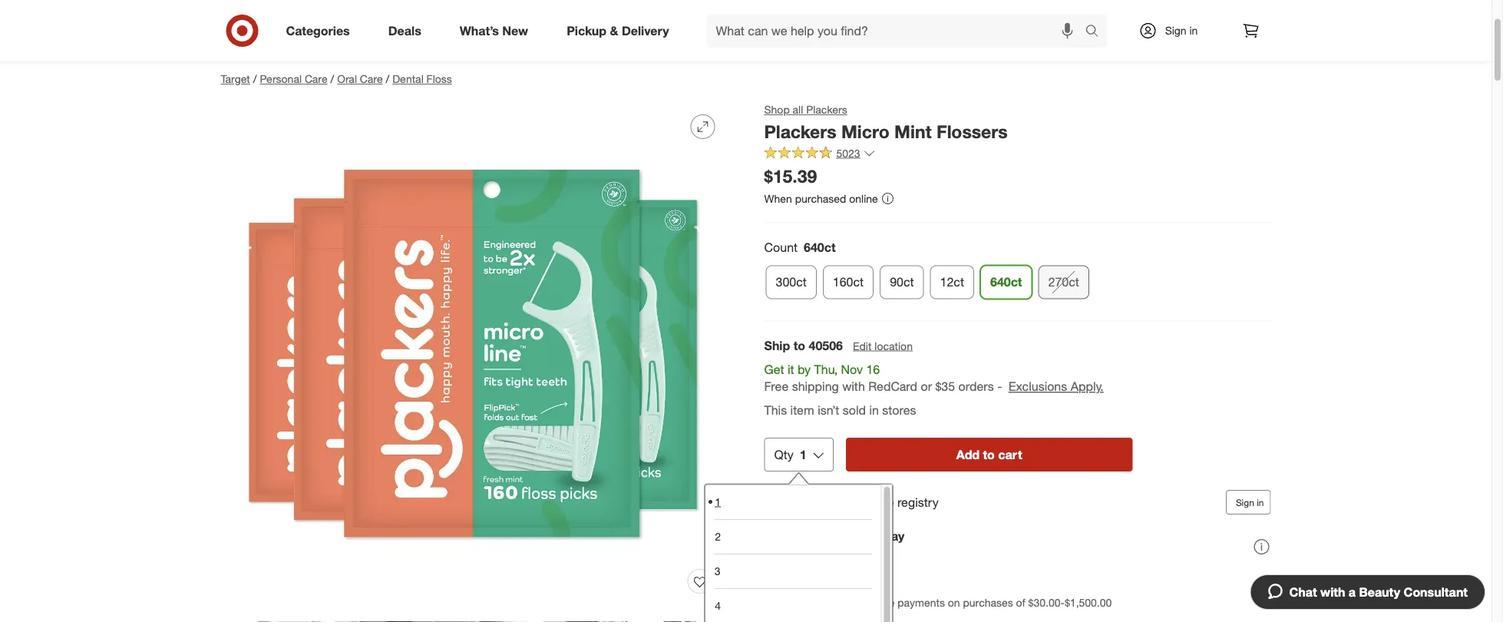 Task type: locate. For each thing, give the bounding box(es) containing it.
1 link
[[715, 485, 872, 519]]

or
[[921, 379, 932, 394], [836, 495, 847, 510]]

3 / from the left
[[386, 72, 390, 86]]

1 right qty
[[800, 447, 807, 462]]

1 vertical spatial sign
[[1237, 496, 1255, 508]]

/
[[253, 72, 257, 86], [331, 72, 334, 86], [386, 72, 390, 86]]

1 vertical spatial 640ct
[[991, 274, 1023, 289]]

to right ship
[[794, 338, 806, 353]]

640ct
[[804, 240, 836, 255], [991, 274, 1023, 289]]

care left oral
[[305, 72, 328, 86]]

cart
[[999, 447, 1023, 462]]

/ left oral
[[331, 72, 334, 86]]

count 640ct
[[765, 240, 836, 255]]

270ct
[[1049, 274, 1080, 289]]

/ left dental
[[386, 72, 390, 86]]

0 horizontal spatial redcard
[[820, 546, 863, 560]]

plackers down the all
[[765, 121, 837, 142]]

640ct right count
[[804, 240, 836, 255]]

to inside button
[[984, 447, 995, 462]]

160ct
[[833, 274, 864, 289]]

redcard down 5%
[[820, 546, 863, 560]]

with down nov
[[843, 379, 865, 394]]

edit location
[[853, 339, 913, 352]]

0 vertical spatial pay
[[795, 578, 817, 593]]

to for ship
[[794, 338, 806, 353]]

with
[[843, 379, 865, 394], [1321, 585, 1346, 600]]

1 horizontal spatial /
[[331, 72, 334, 86]]

0 horizontal spatial care
[[305, 72, 328, 86]]

$15.39
[[765, 166, 817, 187]]

sign in inside button
[[1237, 496, 1265, 508]]

1 horizontal spatial redcard
[[869, 379, 918, 394]]

1 up 2
[[715, 495, 721, 508]]

edit location button
[[853, 337, 914, 354]]

3
[[715, 564, 721, 578]]

1 vertical spatial to
[[984, 447, 995, 462]]

or left '$35'
[[921, 379, 932, 394]]

care right oral
[[360, 72, 383, 86]]

1 horizontal spatial or
[[921, 379, 932, 394]]

or right 'create' on the bottom
[[836, 495, 847, 510]]

1 vertical spatial redcard
[[820, 546, 863, 560]]

plackers right the all
[[807, 103, 848, 116]]

0 vertical spatial sign in
[[1166, 24, 1199, 37]]

group
[[763, 238, 1272, 305]]

1 vertical spatial sign in
[[1237, 496, 1265, 508]]

sign in
[[1166, 24, 1199, 37], [1237, 496, 1265, 508]]

target link
[[221, 72, 250, 86]]

2 care from the left
[[360, 72, 383, 86]]

300ct
[[776, 274, 807, 289]]

nov
[[842, 362, 863, 377]]

with inside get it by thu, nov 16 free shipping with redcard or $35 orders - exclusions apply.
[[843, 379, 865, 394]]

2 horizontal spatial /
[[386, 72, 390, 86]]

0 vertical spatial 1
[[800, 447, 807, 462]]

1 horizontal spatial 1
[[800, 447, 807, 462]]

/ right target link
[[253, 72, 257, 86]]

3 link
[[715, 554, 872, 588]]

sold
[[843, 403, 866, 418]]

shop
[[765, 103, 790, 116]]

deals
[[388, 23, 421, 38]]

pay down the with
[[795, 578, 817, 593]]

0 horizontal spatial with
[[843, 379, 865, 394]]

get it by thu, nov 16 free shipping with redcard or $35 orders - exclusions apply.
[[765, 362, 1104, 394]]

edit
[[853, 339, 872, 352]]

0 vertical spatial or
[[921, 379, 932, 394]]

ship to 40506
[[765, 338, 843, 353]]

exclusions
[[1009, 379, 1068, 394]]

oral care link
[[337, 72, 383, 86]]

4 left interest-
[[827, 596, 833, 609]]

qty
[[775, 447, 794, 462]]

$35
[[936, 379, 956, 394]]

floss
[[427, 72, 452, 86]]

free
[[765, 379, 789, 394]]

redcard inside save 5% every day with redcard
[[820, 546, 863, 560]]

redcard up stores
[[869, 379, 918, 394]]

purchases
[[964, 596, 1014, 609]]

1 care from the left
[[305, 72, 328, 86]]

1 horizontal spatial care
[[360, 72, 383, 86]]

delivery
[[622, 23, 669, 38]]

0 horizontal spatial to
[[794, 338, 806, 353]]

1 horizontal spatial sign
[[1237, 496, 1255, 508]]

this
[[765, 403, 787, 418]]

pickup & delivery
[[567, 23, 669, 38]]

4
[[834, 578, 841, 593], [827, 596, 833, 609], [715, 599, 721, 612]]

1 horizontal spatial with
[[1321, 585, 1346, 600]]

advertisement region
[[209, 19, 1284, 56]]

0 vertical spatial with
[[843, 379, 865, 394]]

target / personal care / oral care / dental floss
[[221, 72, 452, 86]]

1 horizontal spatial to
[[984, 447, 995, 462]]

0 vertical spatial redcard
[[869, 379, 918, 394]]

orders
[[959, 379, 994, 394]]

0 vertical spatial sign
[[1166, 24, 1187, 37]]

0 horizontal spatial /
[[253, 72, 257, 86]]

add
[[957, 447, 980, 462]]

1 horizontal spatial 640ct
[[991, 274, 1023, 289]]

consultant
[[1405, 585, 1469, 600]]

pickup
[[567, 23, 607, 38]]

1 horizontal spatial sign in
[[1237, 496, 1265, 508]]

redcard
[[869, 379, 918, 394], [820, 546, 863, 560]]

0 vertical spatial to
[[794, 338, 806, 353]]

new
[[503, 23, 529, 38]]

1 2 3 4
[[715, 495, 721, 612]]

apply.
[[1071, 379, 1104, 394]]

mint
[[895, 121, 932, 142]]

to right 'add'
[[984, 447, 995, 462]]

flossers
[[937, 121, 1008, 142]]

640ct link
[[981, 265, 1033, 299]]

0 horizontal spatial 640ct
[[804, 240, 836, 255]]

what's new
[[460, 23, 529, 38]]

day
[[884, 529, 905, 544]]

a
[[1349, 585, 1356, 600]]

0 vertical spatial 640ct
[[804, 240, 836, 255]]

ship
[[765, 338, 791, 353]]

this item isn't sold in stores
[[765, 403, 917, 418]]

4 up interest-
[[834, 578, 841, 593]]

1 vertical spatial with
[[1321, 585, 1346, 600]]

pay
[[795, 578, 817, 593], [795, 596, 813, 609]]

chat
[[1290, 585, 1318, 600]]

1 vertical spatial pay
[[795, 596, 813, 609]]

1 pay from the top
[[795, 578, 817, 593]]

dental floss link
[[393, 72, 452, 86]]

270ct link
[[1039, 265, 1090, 299]]

with
[[795, 546, 817, 560]]

1 vertical spatial 1
[[715, 495, 721, 508]]

640ct right 12ct
[[991, 274, 1023, 289]]

1 vertical spatial or
[[836, 495, 847, 510]]

with left a
[[1321, 585, 1346, 600]]

pay down "3" link
[[795, 596, 813, 609]]

chat with a beauty consultant button
[[1251, 575, 1486, 610]]

personal
[[260, 72, 302, 86]]

0 horizontal spatial or
[[836, 495, 847, 510]]

1 vertical spatial plackers
[[765, 121, 837, 142]]

2 / from the left
[[331, 72, 334, 86]]

shipping
[[792, 379, 839, 394]]

manage
[[850, 495, 894, 510]]

registry
[[898, 495, 939, 510]]



Task type: vqa. For each thing, say whether or not it's contained in the screenshot.
the 90ct link
yes



Task type: describe. For each thing, give the bounding box(es) containing it.
group containing count
[[763, 238, 1272, 305]]

with inside chat with a beauty consultant button
[[1321, 585, 1346, 600]]

5%
[[827, 529, 846, 544]]

pickup & delivery link
[[554, 14, 689, 48]]

micro
[[842, 121, 890, 142]]

search button
[[1079, 14, 1116, 51]]

in inside sign in link
[[1190, 24, 1199, 37]]

when
[[765, 192, 793, 205]]

1 / from the left
[[253, 72, 257, 86]]

$1,500.00
[[1065, 596, 1112, 609]]

dental
[[393, 72, 424, 86]]

chat with a beauty consultant
[[1290, 585, 1469, 600]]

what's new link
[[447, 14, 548, 48]]

create or manage registry
[[795, 495, 939, 510]]

12ct link
[[931, 265, 975, 299]]

get
[[765, 362, 785, 377]]

redcard inside get it by thu, nov 16 free shipping with redcard or $35 orders - exclusions apply.
[[869, 379, 918, 394]]

sign in link
[[1126, 14, 1222, 48]]

it
[[788, 362, 795, 377]]

when purchased online
[[765, 192, 878, 205]]

beauty
[[1360, 585, 1401, 600]]

item
[[791, 403, 815, 418]]

purchased
[[796, 192, 847, 205]]

isn't
[[818, 403, 840, 418]]

sign inside button
[[1237, 496, 1255, 508]]

by
[[798, 362, 811, 377]]

300ct link
[[766, 265, 817, 299]]

online
[[850, 192, 878, 205]]

add to cart button
[[846, 438, 1133, 471]]

16
[[867, 362, 880, 377]]

oral
[[337, 72, 357, 86]]

what's
[[460, 23, 499, 38]]

40506
[[809, 338, 843, 353]]

sign in button
[[1227, 490, 1272, 515]]

4 down 3 in the left of the page
[[715, 599, 721, 612]]

90ct
[[890, 274, 914, 289]]

&
[[610, 23, 619, 38]]

or inside get it by thu, nov 16 free shipping with redcard or $35 orders - exclusions apply.
[[921, 379, 932, 394]]

0 vertical spatial plackers
[[807, 103, 848, 116]]

to for add
[[984, 447, 995, 462]]

$30.00-
[[1029, 596, 1065, 609]]

target
[[221, 72, 250, 86]]

exclusions apply. link
[[1009, 379, 1104, 394]]

-
[[998, 379, 1003, 394]]

plackers micro mint flossers, 1 of 10 image
[[221, 102, 728, 609]]

categories
[[286, 23, 350, 38]]

save
[[795, 529, 824, 544]]

shop all plackers plackers micro mint flossers
[[765, 103, 1008, 142]]

4 link
[[715, 588, 872, 622]]

0 horizontal spatial sign in
[[1166, 24, 1199, 37]]

every
[[849, 529, 881, 544]]

payments
[[898, 596, 945, 609]]

interest-
[[836, 596, 876, 609]]

in inside sign in button
[[1258, 496, 1265, 508]]

What can we help you find? suggestions appear below search field
[[707, 14, 1090, 48]]

location
[[875, 339, 913, 352]]

2 pay from the top
[[795, 596, 813, 609]]

thu,
[[815, 362, 838, 377]]

12ct
[[941, 274, 965, 289]]

0 horizontal spatial sign
[[1166, 24, 1187, 37]]

count
[[765, 240, 798, 255]]

160ct link
[[823, 265, 874, 299]]

5023
[[837, 147, 861, 160]]

save 5% every day with redcard
[[795, 529, 905, 560]]

2
[[715, 530, 721, 543]]

pay in 4 pay in 4 interest-free payments on purchases of $30.00-$1,500.00
[[795, 578, 1112, 609]]

deals link
[[375, 14, 441, 48]]

categories link
[[273, 14, 369, 48]]

search
[[1079, 25, 1116, 40]]

5023 link
[[765, 146, 876, 163]]

stores
[[883, 403, 917, 418]]

qty 1
[[775, 447, 807, 462]]

2 link
[[715, 519, 872, 554]]

all
[[793, 103, 804, 116]]

personal care link
[[260, 72, 328, 86]]

of
[[1017, 596, 1026, 609]]

0 horizontal spatial 1
[[715, 495, 721, 508]]



